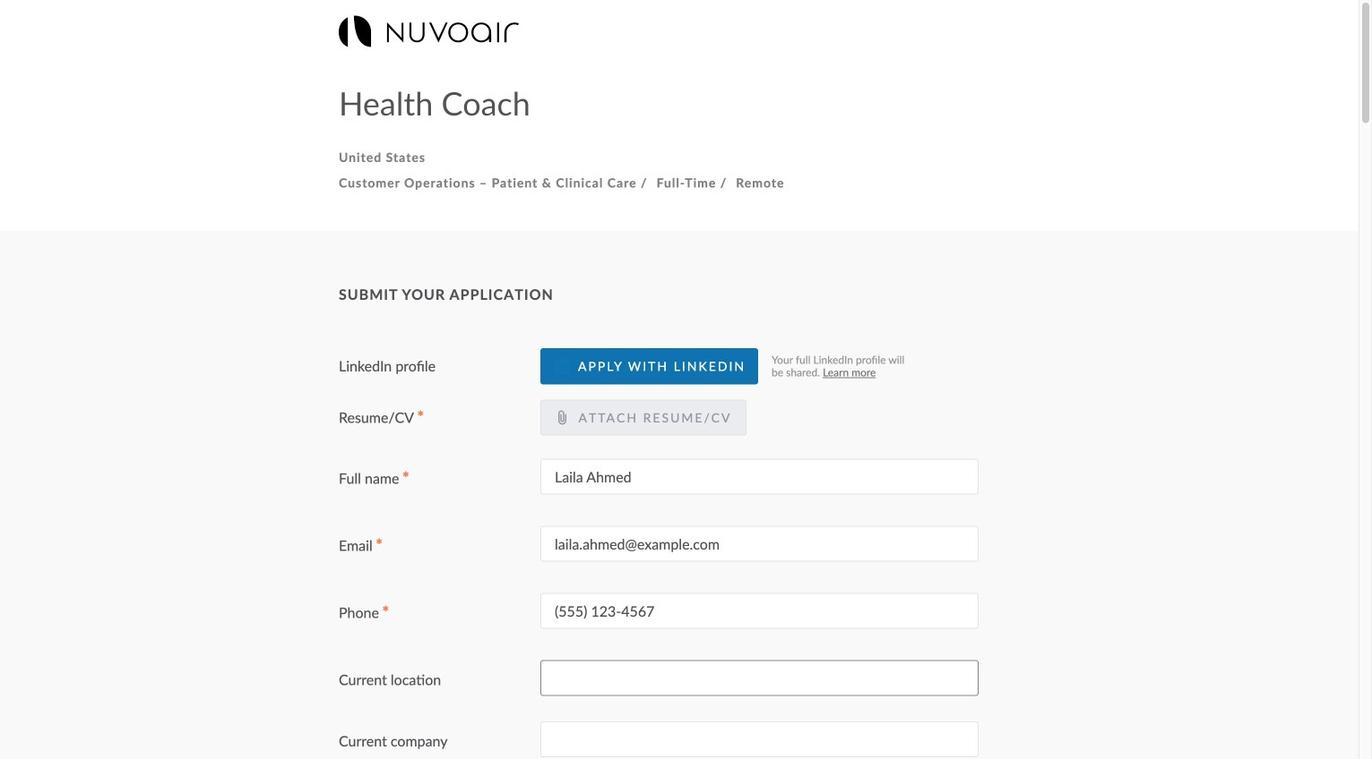 Task type: locate. For each thing, give the bounding box(es) containing it.
paperclip image
[[555, 411, 569, 425]]

nuvoair logo image
[[339, 16, 519, 47]]

None text field
[[540, 459, 979, 495]]

None email field
[[540, 527, 979, 563]]

None text field
[[540, 594, 979, 630], [540, 661, 979, 697], [540, 722, 979, 758], [540, 594, 979, 630], [540, 661, 979, 697], [540, 722, 979, 758]]



Task type: vqa. For each thing, say whether or not it's contained in the screenshot.
text field
yes



